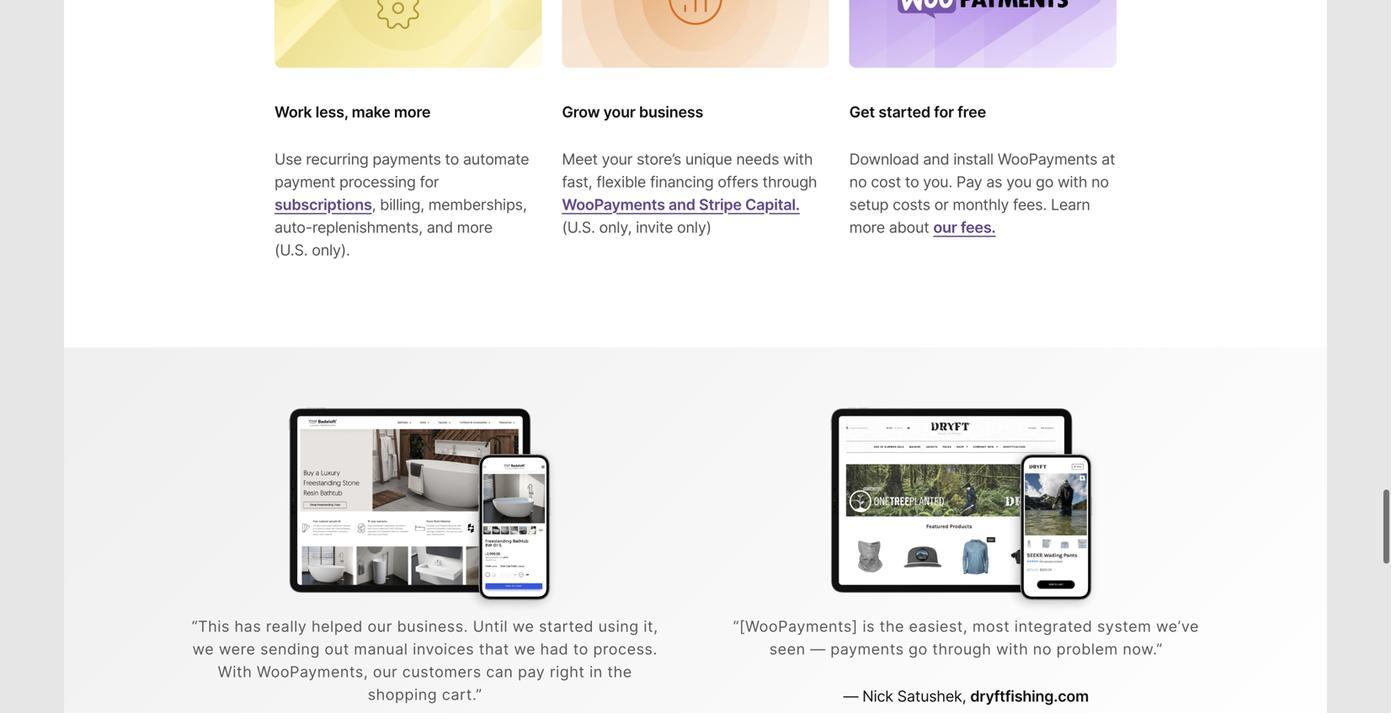 Task type: vqa. For each thing, say whether or not it's contained in the screenshot.
through within MEET YOUR STORE'S UNIQUE NEEDS WITH FAST, FLEXIBLE FINANCING OFFERS THROUGH WOOPAYMENTS AND STRIPE CAPITAL. (U.S. ONLY, INVITE ONLY)
yes



Task type: describe. For each thing, give the bounding box(es) containing it.
invoices
[[413, 640, 474, 658]]

nick
[[862, 687, 893, 706]]

we down "this
[[192, 640, 214, 658]]

most
[[973, 617, 1010, 636]]

to inside use recurring payments to automate payment processing for subscriptions
[[445, 150, 459, 168]]

with for no
[[1058, 173, 1087, 191]]

— inside "[woopayments] is the easiest, most integrated system we've seen — payments go through with no problem now."
[[810, 640, 826, 658]]

using
[[598, 617, 639, 636]]

through inside meet your store's unique needs with fast, flexible financing offers through woopayments and stripe capital. (u.s. only, invite only)
[[762, 173, 817, 191]]

2 vertical spatial our
[[373, 663, 398, 681]]

— nick satushek, dryftfishing.com
[[843, 687, 1089, 706]]

capital.
[[745, 195, 800, 214]]

customers
[[402, 663, 481, 681]]

more inside ", billing, memberships, auto-replenishments, and more (u.s. only)."
[[457, 218, 493, 237]]

with
[[218, 663, 252, 681]]

integrated
[[1015, 617, 1093, 636]]

really
[[266, 617, 307, 636]]

,
[[372, 195, 376, 214]]

monthly
[[953, 195, 1009, 214]]

get
[[849, 103, 875, 121]]

we've
[[1156, 617, 1199, 636]]

had
[[540, 640, 569, 658]]

payment
[[275, 173, 335, 191]]

"this
[[192, 617, 230, 636]]

business.
[[397, 617, 468, 636]]

shopping
[[368, 685, 437, 704]]

with for integrated
[[996, 640, 1028, 658]]

2 no from the left
[[1091, 173, 1109, 191]]

woopayments and stripe capital. link
[[562, 195, 800, 214]]

were
[[219, 640, 256, 658]]

meet
[[562, 150, 598, 168]]

flexible
[[596, 173, 646, 191]]

only,
[[599, 218, 632, 237]]

woopayments inside download and install woopayments at no cost to you. pay as you go with no setup costs or monthly fees. learn more about
[[998, 150, 1097, 168]]

process.
[[593, 640, 658, 658]]

1 no from the left
[[849, 173, 867, 191]]

and inside download and install woopayments at no cost to you. pay as you go with no setup costs or monthly fees. learn more about
[[923, 150, 949, 168]]

work
[[275, 103, 312, 121]]

grow your business
[[562, 103, 703, 121]]

recurring
[[306, 150, 368, 168]]

free
[[958, 103, 986, 121]]

in
[[589, 663, 603, 681]]

use recurring payments to automate payment processing for subscriptions
[[275, 150, 529, 214]]

fast,
[[562, 173, 592, 191]]

until
[[473, 617, 508, 636]]

pay
[[957, 173, 982, 191]]

learn
[[1051, 195, 1090, 214]]

the inside '"this has really helped our business. until we started using it, we were sending out manual invoices that we had to process. with woopayments, our customers can pay right in the shopping cart."'
[[607, 663, 632, 681]]

replenishments,
[[312, 218, 423, 237]]

can
[[486, 663, 513, 681]]

meet your store's unique needs with fast, flexible financing offers through woopayments and stripe capital. (u.s. only, invite only)
[[562, 150, 817, 237]]

setup
[[849, 195, 889, 214]]

go inside download and install woopayments at no cost to you. pay as you go with no setup costs or monthly fees. learn more about
[[1036, 173, 1054, 191]]

subscriptions link
[[275, 195, 372, 214]]

we right until
[[513, 617, 534, 636]]

is
[[863, 617, 875, 636]]

grow
[[562, 103, 600, 121]]

less,
[[315, 103, 348, 121]]

unique
[[685, 150, 732, 168]]

financing
[[650, 173, 714, 191]]

to inside '"this has really helped our business. until we started using it, we were sending out manual invoices that we had to process. with woopayments, our customers can pay right in the shopping cart."'
[[573, 640, 589, 658]]

payments inside "[woopayments] is the easiest, most integrated system we've seen — payments go through with no problem now."
[[831, 640, 904, 658]]

costs
[[893, 195, 930, 214]]

out
[[325, 640, 349, 658]]

easiest,
[[909, 617, 968, 636]]

0 vertical spatial our
[[933, 218, 957, 237]]

"[woopayments]
[[733, 617, 858, 636]]

that
[[479, 640, 509, 658]]

as
[[986, 173, 1002, 191]]

go inside "[woopayments] is the easiest, most integrated system we've seen — payments go through with no problem now."
[[909, 640, 928, 658]]

install
[[953, 150, 994, 168]]

business
[[639, 103, 703, 121]]

manual
[[354, 640, 408, 658]]

billing,
[[380, 195, 424, 214]]

"this has really helped our business. until we started using it, we were sending out manual invoices that we had to process. with woopayments, our customers can pay right in the shopping cart."
[[192, 617, 658, 704]]

get started for free
[[849, 103, 986, 121]]

satushek,
[[897, 687, 966, 706]]



Task type: locate. For each thing, give the bounding box(es) containing it.
1 horizontal spatial fees.
[[1013, 195, 1047, 214]]

0 horizontal spatial started
[[539, 617, 594, 636]]

1 horizontal spatial through
[[932, 640, 991, 658]]

and up you.
[[923, 150, 949, 168]]

0 vertical spatial for
[[934, 103, 954, 121]]

started right get
[[878, 103, 930, 121]]

1 vertical spatial our
[[368, 617, 392, 636]]

fees.
[[1013, 195, 1047, 214], [961, 218, 996, 237]]

0 vertical spatial fees.
[[1013, 195, 1047, 214]]

— left nick on the right
[[843, 687, 858, 706]]

0 vertical spatial woopayments
[[998, 150, 1097, 168]]

1 horizontal spatial started
[[878, 103, 930, 121]]

1 vertical spatial go
[[909, 640, 928, 658]]

0 horizontal spatial payments
[[373, 150, 441, 168]]

2 horizontal spatial more
[[849, 218, 885, 237]]

1 vertical spatial with
[[1058, 173, 1087, 191]]

to up costs
[[905, 173, 919, 191]]

download and install woopayments at no cost to you. pay as you go with no setup costs or monthly fees. learn more about
[[849, 150, 1115, 237]]

0 vertical spatial payments
[[373, 150, 441, 168]]

our fees.
[[933, 218, 996, 237]]

fees. inside download and install woopayments at no cost to you. pay as you go with no setup costs or monthly fees. learn more about
[[1013, 195, 1047, 214]]

your for grow
[[603, 103, 635, 121]]

through
[[762, 173, 817, 191], [932, 640, 991, 658]]

pay
[[518, 663, 545, 681]]

store's
[[637, 150, 681, 168]]

1 horizontal spatial to
[[573, 640, 589, 658]]

your for meet
[[602, 150, 633, 168]]

through inside "[woopayments] is the easiest, most integrated system we've seen — payments go through with no problem now."
[[932, 640, 991, 658]]

0 horizontal spatial woopayments
[[562, 195, 665, 214]]

only)
[[677, 218, 711, 237]]

woopayments up you on the right of page
[[998, 150, 1097, 168]]

and inside ", billing, memberships, auto-replenishments, and more (u.s. only)."
[[427, 218, 453, 237]]

invite
[[636, 218, 673, 237]]

stripe
[[699, 195, 742, 214]]

2 horizontal spatial with
[[1058, 173, 1087, 191]]

0 horizontal spatial more
[[394, 103, 431, 121]]

0 horizontal spatial and
[[427, 218, 453, 237]]

go right you on the right of page
[[1036, 173, 1054, 191]]

0 horizontal spatial go
[[909, 640, 928, 658]]

0 vertical spatial with
[[783, 150, 813, 168]]

more inside download and install woopayments at no cost to you. pay as you go with no setup costs or monthly fees. learn more about
[[849, 218, 885, 237]]

it,
[[644, 617, 658, 636]]

work less, make more
[[275, 103, 431, 121]]

1 vertical spatial to
[[905, 173, 919, 191]]

for left free
[[934, 103, 954, 121]]

memberships,
[[428, 195, 527, 214]]

0 horizontal spatial fees.
[[961, 218, 996, 237]]

seen
[[769, 640, 806, 658]]

1 vertical spatial your
[[602, 150, 633, 168]]

1 vertical spatial and
[[669, 195, 695, 214]]

started
[[878, 103, 930, 121], [539, 617, 594, 636]]

"[woopayments] is the easiest, most integrated system we've seen — payments go through with no problem now."
[[733, 617, 1199, 658]]

with inside "[woopayments] is the easiest, most integrated system we've seen — payments go through with no problem now."
[[996, 640, 1028, 658]]

1 vertical spatial through
[[932, 640, 991, 658]]

dryftfishing.com
[[970, 687, 1089, 706]]

1 horizontal spatial more
[[457, 218, 493, 237]]

automate
[[463, 150, 529, 168]]

go down easiest,
[[909, 640, 928, 658]]

helped
[[312, 617, 363, 636]]

—
[[810, 640, 826, 658], [843, 687, 858, 706]]

your inside meet your store's unique needs with fast, flexible financing offers through woopayments and stripe capital. (u.s. only, invite only)
[[602, 150, 633, 168]]

no up setup
[[849, 173, 867, 191]]

the right is on the right bottom
[[880, 617, 904, 636]]

offers
[[718, 173, 758, 191]]

through down easiest,
[[932, 640, 991, 658]]

with inside meet your store's unique needs with fast, flexible financing offers through woopayments and stripe capital. (u.s. only, invite only)
[[783, 150, 813, 168]]

payments inside use recurring payments to automate payment processing for subscriptions
[[373, 150, 441, 168]]

0 horizontal spatial through
[[762, 173, 817, 191]]

0 horizontal spatial no
[[849, 173, 867, 191]]

needs
[[736, 150, 779, 168]]

woopayments
[[998, 150, 1097, 168], [562, 195, 665, 214]]

and down financing
[[669, 195, 695, 214]]

and
[[923, 150, 949, 168], [669, 195, 695, 214], [427, 218, 453, 237]]

0 horizontal spatial —
[[810, 640, 826, 658]]

1 horizontal spatial no
[[1091, 173, 1109, 191]]

download
[[849, 150, 919, 168]]

payments up processing
[[373, 150, 441, 168]]

with up learn at the top of page
[[1058, 173, 1087, 191]]

to inside download and install woopayments at no cost to you. pay as you go with no setup costs or monthly fees. learn more about
[[905, 173, 919, 191]]

— right seen
[[810, 640, 826, 658]]

make
[[352, 103, 390, 121]]

your
[[603, 103, 635, 121], [602, 150, 633, 168]]

we up pay
[[514, 640, 536, 658]]

0 horizontal spatial to
[[445, 150, 459, 168]]

0 horizontal spatial for
[[420, 173, 439, 191]]

auto-
[[275, 218, 312, 237]]

your up the flexible
[[602, 150, 633, 168]]

use
[[275, 150, 302, 168]]

0 vertical spatial started
[[878, 103, 930, 121]]

fees. down you on the right of page
[[1013, 195, 1047, 214]]

0 vertical spatial —
[[810, 640, 826, 658]]

(u.s.
[[562, 218, 595, 237]]

processing
[[339, 173, 416, 191]]

1 horizontal spatial —
[[843, 687, 858, 706]]

to left automate
[[445, 150, 459, 168]]

our down or
[[933, 218, 957, 237]]

2 horizontal spatial to
[[905, 173, 919, 191]]

2 vertical spatial with
[[996, 640, 1028, 658]]

no problem now."
[[1033, 640, 1163, 658]]

woopayments inside meet your store's unique needs with fast, flexible financing offers through woopayments and stripe capital. (u.s. only, invite only)
[[562, 195, 665, 214]]

for inside use recurring payments to automate payment processing for subscriptions
[[420, 173, 439, 191]]

more
[[394, 103, 431, 121], [457, 218, 493, 237], [849, 218, 885, 237]]

2 vertical spatial to
[[573, 640, 589, 658]]

at
[[1101, 150, 1115, 168]]

to right had
[[573, 640, 589, 658]]

cost
[[871, 173, 901, 191]]

2 horizontal spatial and
[[923, 150, 949, 168]]

or
[[934, 195, 949, 214]]

1 vertical spatial for
[[420, 173, 439, 191]]

1 vertical spatial fees.
[[961, 218, 996, 237]]

and down memberships,
[[427, 218, 453, 237]]

0 vertical spatial to
[[445, 150, 459, 168]]

go
[[1036, 173, 1054, 191], [909, 640, 928, 658]]

for
[[934, 103, 954, 121], [420, 173, 439, 191]]

with inside download and install woopayments at no cost to you. pay as you go with no setup costs or monthly fees. learn more about
[[1058, 173, 1087, 191]]

fees. down monthly
[[961, 218, 996, 237]]

1 horizontal spatial with
[[996, 640, 1028, 658]]

started inside '"this has really helped our business. until we started using it, we were sending out manual invoices that we had to process. with woopayments, our customers can pay right in the shopping cart."'
[[539, 617, 594, 636]]

more down memberships,
[[457, 218, 493, 237]]

more right make at top
[[394, 103, 431, 121]]

about
[[889, 218, 929, 237]]

woopayments,
[[257, 663, 368, 681]]

0 horizontal spatial with
[[783, 150, 813, 168]]

0 vertical spatial your
[[603, 103, 635, 121]]

our up manual
[[368, 617, 392, 636]]

1 horizontal spatial go
[[1036, 173, 1054, 191]]

(u.s. only).
[[275, 241, 350, 259]]

0 vertical spatial and
[[923, 150, 949, 168]]

sending
[[260, 640, 320, 658]]

, billing, memberships, auto-replenishments, and more (u.s. only).
[[275, 195, 527, 259]]

1 vertical spatial the
[[607, 663, 632, 681]]

1 horizontal spatial payments
[[831, 640, 904, 658]]

payments down is on the right bottom
[[831, 640, 904, 658]]

right
[[550, 663, 585, 681]]

1 vertical spatial —
[[843, 687, 858, 706]]

2 vertical spatial and
[[427, 218, 453, 237]]

0 vertical spatial through
[[762, 173, 817, 191]]

1 horizontal spatial for
[[934, 103, 954, 121]]

to
[[445, 150, 459, 168], [905, 173, 919, 191], [573, 640, 589, 658]]

1 vertical spatial started
[[539, 617, 594, 636]]

1 vertical spatial woopayments
[[562, 195, 665, 214]]

system
[[1097, 617, 1151, 636]]

subscriptions
[[275, 195, 372, 214]]

0 horizontal spatial the
[[607, 663, 632, 681]]

1 horizontal spatial woopayments
[[998, 150, 1097, 168]]

woopayments up the only,
[[562, 195, 665, 214]]

the down process.
[[607, 663, 632, 681]]

has
[[235, 617, 261, 636]]

no
[[849, 173, 867, 191], [1091, 173, 1109, 191]]

with right needs
[[783, 150, 813, 168]]

you
[[1006, 173, 1032, 191]]

0 vertical spatial go
[[1036, 173, 1054, 191]]

you.
[[923, 173, 952, 191]]

through up capital.
[[762, 173, 817, 191]]

the
[[880, 617, 904, 636], [607, 663, 632, 681]]

our fees. link
[[933, 218, 996, 237]]

1 horizontal spatial and
[[669, 195, 695, 214]]

our
[[933, 218, 957, 237], [368, 617, 392, 636], [373, 663, 398, 681]]

for up "billing,"
[[420, 173, 439, 191]]

1 horizontal spatial the
[[880, 617, 904, 636]]

more down setup
[[849, 218, 885, 237]]

our down manual
[[373, 663, 398, 681]]

and inside meet your store's unique needs with fast, flexible financing offers through woopayments and stripe capital. (u.s. only, invite only)
[[669, 195, 695, 214]]

started up had
[[539, 617, 594, 636]]

with down most
[[996, 640, 1028, 658]]

your right grow
[[603, 103, 635, 121]]

the inside "[woopayments] is the easiest, most integrated system we've seen — payments go through with no problem now."
[[880, 617, 904, 636]]

0 vertical spatial the
[[880, 617, 904, 636]]

1 vertical spatial payments
[[831, 640, 904, 658]]

no down at
[[1091, 173, 1109, 191]]

we
[[513, 617, 534, 636], [192, 640, 214, 658], [514, 640, 536, 658]]

with
[[783, 150, 813, 168], [1058, 173, 1087, 191], [996, 640, 1028, 658]]

cart."
[[442, 685, 482, 704]]



